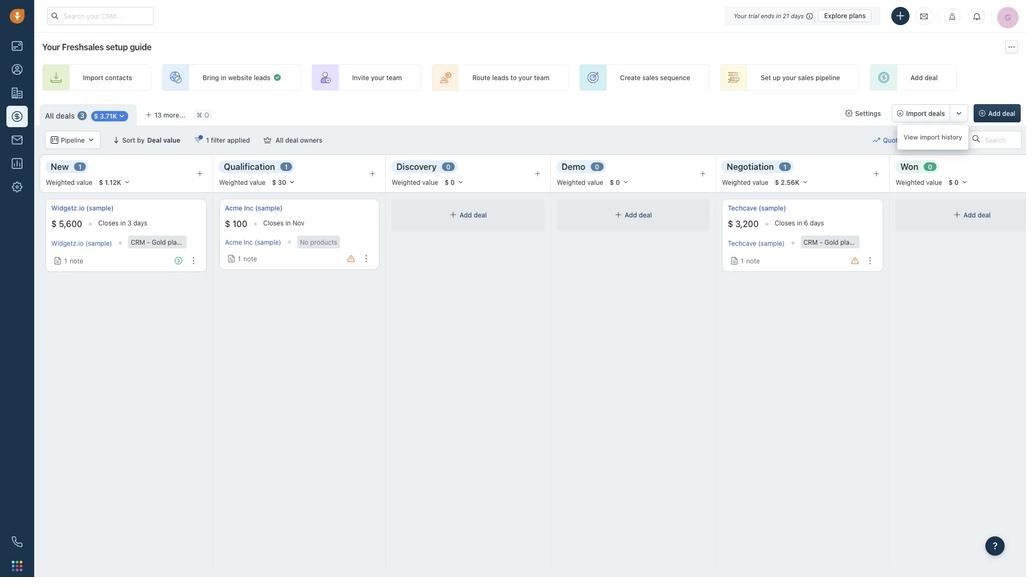 Task type: vqa. For each thing, say whether or not it's contained in the screenshot.


Task type: locate. For each thing, give the bounding box(es) containing it.
$ inside dropdown button
[[94, 112, 98, 120]]

days right 6
[[811, 220, 825, 227]]

2 horizontal spatial closes
[[775, 220, 796, 227]]

1 horizontal spatial deals
[[929, 110, 946, 117]]

in
[[777, 12, 782, 19], [221, 74, 226, 81], [120, 220, 126, 227], [286, 220, 291, 227], [798, 220, 803, 227]]

$
[[94, 112, 98, 120], [99, 179, 103, 186], [272, 179, 276, 186], [445, 179, 449, 186], [610, 179, 614, 186], [775, 179, 780, 186], [949, 179, 954, 186], [51, 219, 57, 229], [225, 219, 231, 229], [728, 219, 734, 229]]

0 vertical spatial inc
[[244, 205, 254, 212]]

1 vertical spatial all
[[276, 136, 284, 144]]

1.12k
[[105, 179, 121, 186]]

closes for 3,200
[[775, 220, 796, 227]]

1 note down 100
[[238, 255, 257, 263]]

acme inc (sample) down 100
[[225, 239, 281, 246]]

value for qualification
[[250, 179, 266, 186]]

inc up 100
[[244, 205, 254, 212]]

0 horizontal spatial note
[[70, 257, 83, 265]]

1 horizontal spatial all
[[276, 136, 284, 144]]

$ 0 button
[[440, 177, 469, 188], [605, 177, 634, 188], [944, 177, 973, 188]]

note down the 3,200
[[747, 257, 760, 265]]

2 acme from the top
[[225, 239, 242, 246]]

techcave (sample) down the 3,200
[[728, 240, 785, 247]]

$ inside 'button'
[[272, 179, 276, 186]]

0 horizontal spatial monthly
[[182, 239, 207, 246]]

closes
[[98, 220, 119, 227], [263, 220, 284, 227], [775, 220, 796, 227]]

monthly for 5,600
[[182, 239, 207, 246]]

techcave (sample) link up the 3,200
[[728, 204, 787, 213]]

acme down $ 100
[[225, 239, 242, 246]]

3 down $ 1.12k button
[[128, 220, 132, 227]]

bring in website leads link
[[162, 64, 301, 91]]

crm down closes in 3 days
[[131, 239, 145, 246]]

1 down $ 5,600
[[64, 257, 67, 265]]

more...
[[164, 111, 185, 119]]

acme
[[225, 205, 243, 212], [225, 239, 242, 246]]

1 vertical spatial widgetz.io
[[51, 240, 84, 247]]

import for import deals
[[907, 110, 927, 117]]

weighted for demo
[[557, 179, 586, 186]]

container_wx8msf4aqz5i3rn1 image inside bring in website leads link
[[273, 73, 282, 82]]

1 techcave (sample) from the top
[[728, 205, 787, 212]]

2 leads from the left
[[493, 74, 509, 81]]

container_wx8msf4aqz5i3rn1 image inside $ 3.71k button
[[118, 112, 126, 120]]

1 note down the 3,200
[[741, 257, 760, 265]]

0 vertical spatial acme
[[225, 205, 243, 212]]

acme inc (sample) up 100
[[225, 205, 283, 212]]

acme inc (sample) link down 100
[[225, 239, 281, 246]]

weighted for discovery
[[392, 179, 421, 186]]

0 horizontal spatial $ 0
[[445, 179, 455, 186]]

crm - gold plan monthly (sample) for $ 5,600
[[131, 239, 235, 246]]

container_wx8msf4aqz5i3rn1 image inside the 1 filter applied button
[[194, 136, 202, 144]]

quotas and forecasting
[[884, 136, 957, 144]]

2 weighted value from the left
[[219, 179, 266, 186]]

3 $ 0 from the left
[[949, 179, 960, 186]]

discovery
[[397, 162, 437, 172]]

1 team from the left
[[387, 74, 402, 81]]

0 vertical spatial your
[[734, 12, 747, 19]]

days
[[792, 12, 805, 19], [133, 220, 148, 227], [811, 220, 825, 227]]

widgetz.io (sample) link
[[51, 204, 114, 213], [51, 240, 112, 247]]

weighted value
[[46, 179, 92, 186], [219, 179, 266, 186], [392, 179, 439, 186], [557, 179, 604, 186], [723, 179, 769, 186], [896, 179, 943, 186]]

1 horizontal spatial 1 note
[[238, 255, 257, 263]]

$ 0 button for won
[[944, 177, 973, 188]]

3 right all deals link
[[80, 112, 84, 120]]

set up your sales pipeline
[[761, 74, 841, 81]]

0 horizontal spatial import
[[83, 74, 103, 81]]

0 horizontal spatial leads
[[254, 74, 271, 81]]

acme inc (sample)
[[225, 205, 283, 212], [225, 239, 281, 246]]

2 $ 0 from the left
[[610, 179, 620, 186]]

acme inc (sample) link
[[225, 204, 283, 213], [225, 239, 281, 246]]

2 closes from the left
[[263, 220, 284, 227]]

3 inside all deals 3
[[80, 112, 84, 120]]

plan for 3,200
[[841, 239, 854, 246]]

team right to
[[534, 74, 550, 81]]

1 - from the left
[[147, 239, 150, 246]]

2 your from the left
[[519, 74, 533, 81]]

weighted value for qualification
[[219, 179, 266, 186]]

1 closes from the left
[[98, 220, 119, 227]]

weighted value down discovery on the left top of page
[[392, 179, 439, 186]]

1 note
[[238, 255, 257, 263], [64, 257, 83, 265], [741, 257, 760, 265]]

0 vertical spatial acme inc (sample)
[[225, 205, 283, 212]]

1 note for 5,600
[[64, 257, 83, 265]]

closes for 100
[[263, 220, 284, 227]]

0 vertical spatial import
[[83, 74, 103, 81]]

1 horizontal spatial -
[[820, 239, 823, 246]]

phone element
[[6, 532, 28, 553]]

1 vertical spatial acme inc (sample)
[[225, 239, 281, 246]]

1 monthly from the left
[[182, 239, 207, 246]]

6 weighted from the left
[[896, 179, 925, 186]]

explore plans link
[[819, 9, 872, 22]]

your left trial
[[734, 12, 747, 19]]

note down 100
[[244, 255, 257, 263]]

sales
[[643, 74, 659, 81], [799, 74, 815, 81]]

products
[[310, 239, 338, 246]]

in left nov
[[286, 220, 291, 227]]

leads left to
[[493, 74, 509, 81]]

your right invite
[[371, 74, 385, 81]]

acme inc (sample) link up 100
[[225, 204, 283, 213]]

3 $ 0 button from the left
[[944, 177, 973, 188]]

2 - from the left
[[820, 239, 823, 246]]

1 widgetz.io (sample) from the top
[[51, 205, 114, 212]]

your for your trial ends in 21 days
[[734, 12, 747, 19]]

1 note for 100
[[238, 255, 257, 263]]

2 $ 0 button from the left
[[605, 177, 634, 188]]

1 horizontal spatial monthly
[[856, 239, 880, 246]]

container_wx8msf4aqz5i3rn1 image
[[273, 73, 282, 82], [118, 112, 126, 120], [51, 136, 58, 144], [194, 136, 202, 144], [264, 136, 272, 144], [873, 136, 881, 144], [450, 211, 457, 219], [228, 255, 235, 263], [54, 257, 62, 265]]

2 crm - gold plan monthly (sample) from the left
[[804, 239, 908, 246]]

3 weighted from the left
[[392, 179, 421, 186]]

1 horizontal spatial your
[[519, 74, 533, 81]]

in down $ 1.12k button
[[120, 220, 126, 227]]

weighted value down won
[[896, 179, 943, 186]]

closes left 6
[[775, 220, 796, 227]]

1 horizontal spatial crm
[[804, 239, 819, 246]]

2 gold from the left
[[825, 239, 839, 246]]

your right to
[[519, 74, 533, 81]]

0 horizontal spatial 3
[[80, 112, 84, 120]]

value for won
[[927, 179, 943, 186]]

deals inside button
[[929, 110, 946, 117]]

setup
[[106, 42, 128, 52]]

weighted value for new
[[46, 179, 92, 186]]

weighted value down demo
[[557, 179, 604, 186]]

0 horizontal spatial crm - gold plan monthly (sample)
[[131, 239, 235, 246]]

closes right 5,600 on the top left
[[98, 220, 119, 227]]

1 note for 3,200
[[741, 257, 760, 265]]

0 horizontal spatial 1 note
[[64, 257, 83, 265]]

1 horizontal spatial closes
[[263, 220, 284, 227]]

$ for $ 1.12k button
[[99, 179, 103, 186]]

deals up the pipeline
[[56, 111, 75, 120]]

-
[[147, 239, 150, 246], [820, 239, 823, 246]]

value
[[163, 136, 181, 144], [77, 179, 92, 186], [250, 179, 266, 186], [423, 179, 439, 186], [588, 179, 604, 186], [753, 179, 769, 186], [927, 179, 943, 186]]

2 monthly from the left
[[856, 239, 880, 246]]

2 widgetz.io (sample) link from the top
[[51, 240, 112, 247]]

crm
[[131, 239, 145, 246], [804, 239, 819, 246]]

1 vertical spatial techcave
[[728, 240, 757, 247]]

weighted
[[46, 179, 75, 186], [219, 179, 248, 186], [392, 179, 421, 186], [557, 179, 586, 186], [723, 179, 751, 186], [896, 179, 925, 186]]

1 horizontal spatial sales
[[799, 74, 815, 81]]

gold for $ 3,200
[[825, 239, 839, 246]]

1 crm - gold plan monthly (sample) from the left
[[131, 239, 235, 246]]

leads right 'website'
[[254, 74, 271, 81]]

weighted value down negotiation
[[723, 179, 769, 186]]

days for $ 5,600
[[133, 220, 148, 227]]

widgetz.io (sample) up 5,600 on the top left
[[51, 205, 114, 212]]

1 horizontal spatial $ 0
[[610, 179, 620, 186]]

2 horizontal spatial $ 0 button
[[944, 177, 973, 188]]

0 horizontal spatial crm
[[131, 239, 145, 246]]

and
[[908, 136, 919, 144]]

1 horizontal spatial gold
[[825, 239, 839, 246]]

1 inc from the top
[[244, 205, 254, 212]]

add inside 'button'
[[989, 110, 1001, 117]]

3
[[80, 112, 84, 120], [128, 220, 132, 227]]

techcave up $ 3,200
[[728, 205, 758, 212]]

closes left nov
[[263, 220, 284, 227]]

0 horizontal spatial deals
[[56, 111, 75, 120]]

all inside button
[[276, 136, 284, 144]]

0 vertical spatial acme inc (sample) link
[[225, 204, 283, 213]]

0 horizontal spatial plan
[[168, 239, 181, 246]]

2 weighted from the left
[[219, 179, 248, 186]]

days for $ 3,200
[[811, 220, 825, 227]]

container_wx8msf4aqz5i3rn1 image
[[846, 110, 853, 117], [88, 136, 95, 144], [615, 211, 623, 219], [954, 211, 962, 219], [731, 257, 739, 265]]

1 plan from the left
[[168, 239, 181, 246]]

closes for 5,600
[[98, 220, 119, 227]]

1
[[206, 136, 209, 144], [78, 163, 82, 171], [285, 163, 288, 171], [784, 163, 787, 171], [238, 255, 241, 263], [64, 257, 67, 265], [741, 257, 744, 265]]

1 $ 0 button from the left
[[440, 177, 469, 188]]

6 weighted value from the left
[[896, 179, 943, 186]]

3 for deals
[[80, 112, 84, 120]]

2 horizontal spatial $ 0
[[949, 179, 960, 186]]

weighted for qualification
[[219, 179, 248, 186]]

widgetz.io (sample) link up 5,600 on the top left
[[51, 204, 114, 213]]

widgetz.io
[[51, 205, 85, 212], [51, 240, 84, 247]]

0 horizontal spatial all
[[45, 111, 54, 120]]

0 vertical spatial all
[[45, 111, 54, 120]]

1 horizontal spatial 3
[[128, 220, 132, 227]]

0 vertical spatial techcave
[[728, 205, 758, 212]]

weighted value down new
[[46, 179, 92, 186]]

1 crm from the left
[[131, 239, 145, 246]]

2 horizontal spatial days
[[811, 220, 825, 227]]

2 widgetz.io (sample) from the top
[[51, 240, 112, 247]]

note down 5,600 on the top left
[[70, 257, 83, 265]]

1 horizontal spatial import
[[907, 110, 927, 117]]

value for negotiation
[[753, 179, 769, 186]]

1 vertical spatial 3
[[128, 220, 132, 227]]

0 vertical spatial widgetz.io (sample) link
[[51, 204, 114, 213]]

team
[[387, 74, 402, 81], [534, 74, 550, 81]]

2 horizontal spatial note
[[747, 257, 760, 265]]

create
[[621, 74, 641, 81]]

0 vertical spatial techcave (sample) link
[[728, 204, 787, 213]]

3 weighted value from the left
[[392, 179, 439, 186]]

weighted down discovery on the left top of page
[[392, 179, 421, 186]]

weighted value down qualification at top left
[[219, 179, 266, 186]]

techcave
[[728, 205, 758, 212], [728, 240, 757, 247]]

1 horizontal spatial crm - gold plan monthly (sample)
[[804, 239, 908, 246]]

1 widgetz.io from the top
[[51, 205, 85, 212]]

1 weighted from the left
[[46, 179, 75, 186]]

2 horizontal spatial 1 note
[[741, 257, 760, 265]]

1 horizontal spatial leads
[[493, 74, 509, 81]]

21
[[783, 12, 790, 19]]

monthly
[[182, 239, 207, 246], [856, 239, 880, 246]]

0 vertical spatial techcave (sample)
[[728, 205, 787, 212]]

create sales sequence
[[621, 74, 691, 81]]

crm down 6
[[804, 239, 819, 246]]

trial
[[749, 12, 760, 19]]

$ 0
[[445, 179, 455, 186], [610, 179, 620, 186], [949, 179, 960, 186]]

0 horizontal spatial $ 0 button
[[440, 177, 469, 188]]

3 closes from the left
[[775, 220, 796, 227]]

deals
[[929, 110, 946, 117], [56, 111, 75, 120]]

1 horizontal spatial note
[[244, 255, 257, 263]]

2 inc from the top
[[244, 239, 253, 246]]

widgetz.io (sample) link down 5,600 on the top left
[[51, 240, 112, 247]]

1 vertical spatial widgetz.io (sample) link
[[51, 240, 112, 247]]

0 vertical spatial 3
[[80, 112, 84, 120]]

by
[[137, 136, 145, 144]]

1 horizontal spatial $ 0 button
[[605, 177, 634, 188]]

$ for demo $ 0 button
[[610, 179, 614, 186]]

plan
[[168, 239, 181, 246], [841, 239, 854, 246]]

2 sales from the left
[[799, 74, 815, 81]]

1 vertical spatial acme inc (sample) link
[[225, 239, 281, 246]]

2 crm from the left
[[804, 239, 819, 246]]

0 horizontal spatial closes
[[98, 220, 119, 227]]

1 vertical spatial inc
[[244, 239, 253, 246]]

2 plan from the left
[[841, 239, 854, 246]]

5 weighted value from the left
[[723, 179, 769, 186]]

1 gold from the left
[[152, 239, 166, 246]]

widgetz.io (sample)
[[51, 205, 114, 212], [51, 240, 112, 247]]

weighted down won
[[896, 179, 925, 186]]

0 horizontal spatial days
[[133, 220, 148, 227]]

inc
[[244, 205, 254, 212], [244, 239, 253, 246]]

$ for $ 30 'button'
[[272, 179, 276, 186]]

send email image
[[921, 12, 929, 20]]

set up your sales pipeline link
[[721, 64, 860, 91]]

in left 6
[[798, 220, 803, 227]]

import inside button
[[907, 110, 927, 117]]

note for $ 100
[[244, 255, 257, 263]]

acme up $ 100
[[225, 205, 243, 212]]

widgetz.io (sample) down 5,600 on the top left
[[51, 240, 112, 247]]

all up pipeline popup button
[[45, 111, 54, 120]]

days right 21
[[792, 12, 805, 19]]

0 horizontal spatial gold
[[152, 239, 166, 246]]

5 weighted from the left
[[723, 179, 751, 186]]

1 vertical spatial import
[[907, 110, 927, 117]]

all left owners
[[276, 136, 284, 144]]

your right up
[[783, 74, 797, 81]]

weighted value for negotiation
[[723, 179, 769, 186]]

1 horizontal spatial plan
[[841, 239, 854, 246]]

leads
[[254, 74, 271, 81], [493, 74, 509, 81]]

weighted value for discovery
[[392, 179, 439, 186]]

- for $ 5,600
[[147, 239, 150, 246]]

deals for all
[[56, 111, 75, 120]]

inc down 100
[[244, 239, 253, 246]]

widgetz.io down $ 5,600
[[51, 240, 84, 247]]

weighted down qualification at top left
[[219, 179, 248, 186]]

4 weighted value from the left
[[557, 179, 604, 186]]

container_wx8msf4aqz5i3rn1 image inside pipeline popup button
[[88, 136, 95, 144]]

1 horizontal spatial team
[[534, 74, 550, 81]]

- down closes in 6 days
[[820, 239, 823, 246]]

import up the view
[[907, 110, 927, 117]]

weighted down new
[[46, 179, 75, 186]]

sales right create
[[643, 74, 659, 81]]

0 horizontal spatial your
[[42, 42, 60, 52]]

2 horizontal spatial your
[[783, 74, 797, 81]]

2 acme inc (sample) from the top
[[225, 239, 281, 246]]

1 vertical spatial your
[[42, 42, 60, 52]]

1 up $ 2.56k
[[784, 163, 787, 171]]

to
[[511, 74, 517, 81]]

1 $ 0 from the left
[[445, 179, 455, 186]]

0 horizontal spatial sales
[[643, 74, 659, 81]]

$ for $ 3.71k button
[[94, 112, 98, 120]]

1 techcave from the top
[[728, 205, 758, 212]]

widgetz.io up $ 5,600
[[51, 205, 85, 212]]

techcave (sample) up the 3,200
[[728, 205, 787, 212]]

gold
[[152, 239, 166, 246], [825, 239, 839, 246]]

import left 'contacts'
[[83, 74, 103, 81]]

1 note down 5,600 on the top left
[[64, 257, 83, 265]]

1 inside button
[[206, 136, 209, 144]]

days down $ 1.12k button
[[133, 220, 148, 227]]

view import history menu item
[[898, 128, 969, 147]]

crm - gold plan monthly (sample)
[[131, 239, 235, 246], [804, 239, 908, 246]]

settings
[[856, 110, 882, 117]]

1 vertical spatial techcave (sample)
[[728, 240, 785, 247]]

0 vertical spatial widgetz.io
[[51, 205, 85, 212]]

team right invite
[[387, 74, 402, 81]]

no
[[300, 239, 309, 246]]

1 horizontal spatial your
[[734, 12, 747, 19]]

0 horizontal spatial your
[[371, 74, 385, 81]]

techcave (sample) link down the 3,200
[[728, 240, 785, 247]]

1 techcave (sample) link from the top
[[728, 204, 787, 213]]

container_wx8msf4aqz5i3rn1 image inside the settings popup button
[[846, 110, 853, 117]]

techcave down $ 3,200
[[728, 240, 757, 247]]

sequence
[[661, 74, 691, 81]]

1 left the filter
[[206, 136, 209, 144]]

0
[[447, 163, 451, 171], [595, 163, 600, 171], [929, 163, 933, 171], [451, 179, 455, 186], [616, 179, 620, 186], [955, 179, 960, 186]]

freshsales
[[62, 42, 104, 52]]

weighted down demo
[[557, 179, 586, 186]]

explore
[[825, 12, 848, 20]]

1 vertical spatial acme
[[225, 239, 242, 246]]

1 vertical spatial techcave (sample) link
[[728, 240, 785, 247]]

- down closes in 3 days
[[147, 239, 150, 246]]

quotas
[[884, 136, 906, 144]]

(sample)
[[86, 205, 114, 212], [255, 205, 283, 212], [759, 205, 787, 212], [255, 239, 281, 246], [209, 239, 235, 246], [882, 239, 908, 246], [86, 240, 112, 247], [759, 240, 785, 247]]

0 horizontal spatial team
[[387, 74, 402, 81]]

deals up view import history
[[929, 110, 946, 117]]

1 vertical spatial widgetz.io (sample)
[[51, 240, 112, 247]]

1 weighted value from the left
[[46, 179, 92, 186]]

4 weighted from the left
[[557, 179, 586, 186]]

3 your from the left
[[783, 74, 797, 81]]

sales left pipeline
[[799, 74, 815, 81]]

0 vertical spatial widgetz.io (sample)
[[51, 205, 114, 212]]

0 horizontal spatial -
[[147, 239, 150, 246]]

weighted down negotiation
[[723, 179, 751, 186]]

$ for $ 0 button related to won
[[949, 179, 954, 186]]

your left freshsales
[[42, 42, 60, 52]]



Task type: describe. For each thing, give the bounding box(es) containing it.
contacts
[[105, 74, 132, 81]]

techcave inside 'techcave (sample)' link
[[728, 205, 758, 212]]

ends
[[761, 12, 775, 19]]

freshworks switcher image
[[12, 561, 22, 572]]

create sales sequence link
[[580, 64, 710, 91]]

weighted value for won
[[896, 179, 943, 186]]

import deals button
[[892, 104, 951, 122]]

no products
[[300, 239, 338, 246]]

1 down 100
[[238, 255, 241, 263]]

$ 30
[[272, 179, 287, 186]]

30
[[278, 179, 287, 186]]

sort
[[122, 136, 135, 144]]

100
[[233, 219, 247, 229]]

view
[[904, 133, 919, 141]]

1 acme from the top
[[225, 205, 243, 212]]

3 for in
[[128, 220, 132, 227]]

2 techcave (sample) from the top
[[728, 240, 785, 247]]

pipeline
[[61, 136, 85, 144]]

deals for import
[[929, 110, 946, 117]]

invite
[[352, 74, 369, 81]]

1 acme inc (sample) from the top
[[225, 205, 283, 212]]

3.71k
[[100, 112, 117, 120]]

closes in 3 days
[[98, 220, 148, 227]]

1 horizontal spatial days
[[792, 12, 805, 19]]

container_wx8msf4aqz5i3rn1 image inside pipeline popup button
[[51, 136, 58, 144]]

1 your from the left
[[371, 74, 385, 81]]

$ 3,200
[[728, 219, 759, 229]]

quotas and forecasting link
[[873, 131, 968, 149]]

history
[[942, 133, 963, 141]]

filter
[[211, 136, 226, 144]]

value for discovery
[[423, 179, 439, 186]]

$ 3.71k button
[[88, 110, 132, 122]]

Search field
[[969, 131, 1023, 149]]

Search your CRM... text field
[[47, 7, 154, 25]]

weighted value for demo
[[557, 179, 604, 186]]

2 techcave (sample) link from the top
[[728, 240, 785, 247]]

all deals link
[[45, 111, 75, 121]]

⌘
[[197, 111, 203, 119]]

crm for $ 5,600
[[131, 239, 145, 246]]

your trial ends in 21 days
[[734, 12, 805, 19]]

container_wx8msf4aqz5i3rn1 image inside quotas and forecasting link
[[873, 136, 881, 144]]

13 more...
[[155, 111, 185, 119]]

13
[[155, 111, 162, 119]]

your for your freshsales setup guide
[[42, 42, 60, 52]]

2.56k
[[781, 179, 800, 186]]

your freshsales setup guide
[[42, 42, 152, 52]]

in for new
[[120, 220, 126, 227]]

nov
[[293, 220, 305, 227]]

1 acme inc (sample) link from the top
[[225, 204, 283, 213]]

widgetz.io inside 'link'
[[51, 205, 85, 212]]

$ for $ 2.56k button
[[775, 179, 780, 186]]

$ 0 button for demo
[[605, 177, 634, 188]]

import
[[921, 133, 941, 141]]

1 filter applied
[[206, 136, 250, 144]]

negotiation
[[727, 162, 775, 172]]

plans
[[850, 12, 866, 20]]

in for negotiation
[[798, 220, 803, 227]]

forecasting
[[921, 136, 957, 144]]

$ 1.12k button
[[94, 177, 135, 188]]

1 widgetz.io (sample) link from the top
[[51, 204, 114, 213]]

6
[[805, 220, 809, 227]]

pipeline button
[[45, 131, 101, 149]]

qualification
[[224, 162, 275, 172]]

settings button
[[840, 104, 887, 122]]

$ for $ 0 button for discovery
[[445, 179, 449, 186]]

add deal button
[[975, 104, 1022, 122]]

invite your team
[[352, 74, 402, 81]]

sort by deal value
[[122, 136, 181, 144]]

website
[[228, 74, 252, 81]]

closes in 6 days
[[775, 220, 825, 227]]

5,600
[[59, 219, 82, 229]]

explore plans
[[825, 12, 866, 20]]

deal
[[147, 136, 162, 144]]

$ 3.71k
[[94, 112, 117, 120]]

$ 100
[[225, 219, 247, 229]]

$ 0 button for discovery
[[440, 177, 469, 188]]

crm - gold plan monthly (sample) for $ 3,200
[[804, 239, 908, 246]]

in for qualification
[[286, 220, 291, 227]]

value for demo
[[588, 179, 604, 186]]

owners
[[300, 136, 323, 144]]

2 acme inc (sample) link from the top
[[225, 239, 281, 246]]

1 sales from the left
[[643, 74, 659, 81]]

deal inside button
[[285, 136, 299, 144]]

applied
[[227, 136, 250, 144]]

all for deal
[[276, 136, 284, 144]]

o
[[204, 111, 209, 119]]

$ 0 for demo
[[610, 179, 620, 186]]

all deal owners
[[276, 136, 323, 144]]

1 down $ 3,200
[[741, 257, 744, 265]]

weighted for negotiation
[[723, 179, 751, 186]]

inc inside acme inc (sample) link
[[244, 205, 254, 212]]

container_wx8msf4aqz5i3rn1 image inside the 'all deal owners' button
[[264, 136, 272, 144]]

weighted for won
[[896, 179, 925, 186]]

all for deals
[[45, 111, 54, 120]]

set
[[761, 74, 772, 81]]

value for new
[[77, 179, 92, 186]]

$ 3.71k button
[[91, 111, 128, 122]]

phone image
[[12, 537, 22, 548]]

what's new image
[[949, 13, 957, 20]]

3,200
[[736, 219, 759, 229]]

all deal owners button
[[257, 131, 330, 149]]

won
[[901, 162, 919, 172]]

add deal link
[[871, 64, 958, 91]]

import contacts link
[[42, 64, 151, 91]]

import deals
[[907, 110, 946, 117]]

route leads to your team
[[473, 74, 550, 81]]

in left 21
[[777, 12, 782, 19]]

up
[[773, 74, 781, 81]]

1 up $ 30 'button'
[[285, 163, 288, 171]]

crm for $ 3,200
[[804, 239, 819, 246]]

1 right new
[[78, 163, 82, 171]]

import deals group
[[892, 104, 969, 122]]

monthly for 3,200
[[856, 239, 880, 246]]

$ 0 for won
[[949, 179, 960, 186]]

2 team from the left
[[534, 74, 550, 81]]

2 techcave from the top
[[728, 240, 757, 247]]

plan for 5,600
[[168, 239, 181, 246]]

bring
[[203, 74, 219, 81]]

bring in website leads
[[203, 74, 271, 81]]

in right bring
[[221, 74, 226, 81]]

route leads to your team link
[[432, 64, 569, 91]]

add deal inside 'button'
[[989, 110, 1016, 117]]

deal inside 'button'
[[1003, 110, 1016, 117]]

all deals 3
[[45, 111, 84, 120]]

weighted for new
[[46, 179, 75, 186]]

demo
[[562, 162, 586, 172]]

invite your team link
[[312, 64, 421, 91]]

$ 5,600
[[51, 219, 82, 229]]

2 widgetz.io from the top
[[51, 240, 84, 247]]

1 leads from the left
[[254, 74, 271, 81]]

13 more... button
[[140, 108, 191, 122]]

closes in nov
[[263, 220, 305, 227]]

$ 30 button
[[267, 177, 300, 188]]

view import history
[[904, 133, 963, 141]]

pipeline
[[816, 74, 841, 81]]

- for $ 3,200
[[820, 239, 823, 246]]

import for import contacts
[[83, 74, 103, 81]]

gold for $ 5,600
[[152, 239, 166, 246]]

import contacts
[[83, 74, 132, 81]]

note for $ 5,600
[[70, 257, 83, 265]]

⌘ o
[[197, 111, 209, 119]]

1 filter applied button
[[187, 131, 257, 149]]

note for $ 3,200
[[747, 257, 760, 265]]

$ 2.56k button
[[771, 177, 814, 188]]

$ 1.12k
[[99, 179, 121, 186]]

guide
[[130, 42, 152, 52]]

route
[[473, 74, 491, 81]]

$ 0 for discovery
[[445, 179, 455, 186]]

(sample) inside 'link'
[[86, 205, 114, 212]]



